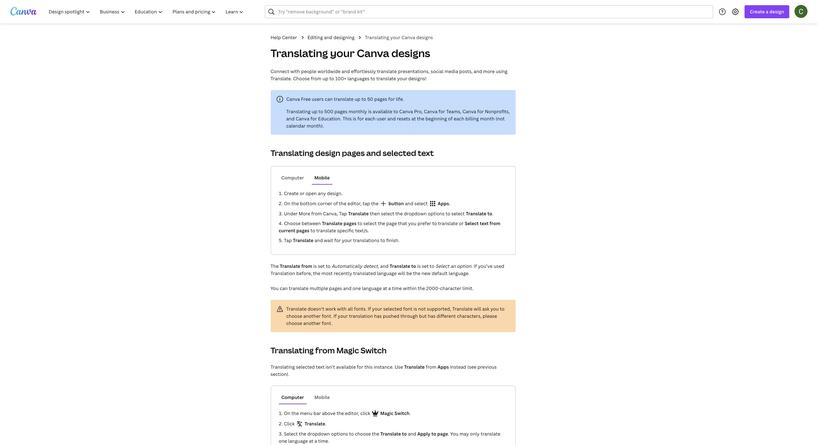 Task type: describe. For each thing, give the bounding box(es) containing it.
detect
[[364, 263, 378, 270]]

create or open any design.
[[284, 191, 343, 197]]

2 set from the left
[[422, 263, 429, 270]]

limit.
[[463, 286, 474, 292]]

on for on the menu bar above the editor, click
[[284, 411, 291, 417]]

connect with people worldwide and effortlessly translate presentations, social media posts, and more using translate. choose from up to 100+ languages to translate your designs!
[[271, 68, 508, 82]]

please
[[483, 313, 498, 320]]

option.
[[457, 263, 473, 270]]

time
[[392, 286, 402, 292]]

(not
[[496, 116, 505, 122]]

1 horizontal spatial can
[[325, 96, 333, 102]]

be
[[407, 271, 412, 277]]

then
[[370, 211, 380, 217]]

you can translate multiple pages and one language at a time within the 2000-character limit.
[[271, 286, 474, 292]]

education.
[[318, 116, 342, 122]]

design.
[[327, 191, 343, 197]]

translating selected text isn't available for this instance. use translate from apps
[[271, 364, 449, 371]]

button
[[388, 201, 404, 207]]

bar
[[314, 411, 321, 417]]

only
[[470, 431, 480, 438]]

2 horizontal spatial up
[[355, 96, 361, 102]]

isn't
[[326, 364, 335, 371]]

computer for on
[[282, 395, 304, 401]]

2 font. from the top
[[322, 321, 333, 327]]

create for create a design
[[751, 8, 765, 15]]

default
[[432, 271, 448, 277]]

to inside translate doesn't work with all fonts. if your selected font is not supported, translate will ask you to choose another font. if your translation has pushed through but has different characters, please choose another font.
[[500, 306, 505, 312]]

1 horizontal spatial at
[[383, 286, 388, 292]]

you've
[[478, 263, 493, 270]]

0 horizontal spatial switch
[[361, 346, 387, 356]]

,
[[378, 263, 379, 270]]

and select
[[404, 201, 429, 207]]

pushed
[[383, 313, 400, 320]]

of inside translating up to 500 pages monthly is available to canva pro, canva for teams, canva for nonprofits, and canva for education. this is for each user and resets at the beginning of each billing month (not calendar month).
[[448, 116, 453, 122]]

beginning
[[426, 116, 447, 122]]

you inside translate doesn't work with all fonts. if your selected font is not supported, translate will ask you to choose another font. if your translation has pushed through but has different characters, please choose another font.
[[491, 306, 499, 312]]

nonprofits,
[[485, 109, 510, 115]]

0 horizontal spatial page
[[387, 221, 397, 227]]

worldwide
[[318, 68, 341, 75]]

designing
[[334, 34, 355, 41]]

on for on the bottom corner of the editor, tap the
[[284, 201, 291, 207]]

translating up to 500 pages monthly is available to canva pro, canva for teams, canva for nonprofits, and canva for education. this is for each user and resets at the beginning of each billing month (not calendar month).
[[287, 109, 510, 129]]

translate up monthly
[[334, 96, 354, 102]]

character
[[440, 286, 462, 292]]

ask
[[483, 306, 490, 312]]

0 horizontal spatial of
[[334, 201, 338, 207]]

apps.
[[437, 201, 451, 207]]

create a design
[[751, 8, 785, 15]]

1 horizontal spatial text
[[418, 148, 434, 159]]

mobile button for bar
[[312, 392, 333, 404]]

corner
[[318, 201, 333, 207]]

media
[[445, 68, 459, 75]]

100+
[[335, 76, 347, 82]]

translate .
[[305, 421, 327, 428]]

connect
[[271, 68, 290, 75]]

billing
[[466, 116, 479, 122]]

translation
[[349, 313, 373, 320]]

month
[[480, 116, 495, 122]]

apply
[[418, 431, 431, 438]]

(see
[[468, 364, 477, 371]]

designs!
[[409, 76, 427, 82]]

posts,
[[460, 68, 473, 75]]

0 vertical spatial one
[[353, 286, 361, 292]]

not
[[419, 306, 426, 312]]

under more from canva, tap translate then select the dropdown options to select translate to .
[[284, 211, 494, 217]]

users
[[312, 96, 324, 102]]

finish.
[[387, 238, 400, 244]]

selected inside translate doesn't work with all fonts. if your selected font is not supported, translate will ask you to choose another font. if your translation has pushed through but has different characters, please choose another font.
[[384, 306, 402, 312]]

0 vertical spatial selected
[[383, 148, 417, 159]]

using
[[496, 68, 508, 75]]

a inside dropdown button
[[767, 8, 769, 15]]

up inside translating up to 500 pages monthly is available to canva pro, canva for teams, canva for nonprofits, and canva for education. this is for each user and resets at the beginning of each billing month (not calendar month).
[[312, 109, 318, 115]]

help
[[271, 34, 281, 41]]

500
[[325, 109, 334, 115]]

multiple
[[310, 286, 328, 292]]

. inside . you may only translate one language at a time.
[[448, 431, 450, 438]]

but
[[419, 313, 427, 320]]

mobile for any
[[315, 175, 330, 181]]

1 has from the left
[[374, 313, 382, 320]]

0 vertical spatial you
[[271, 286, 279, 292]]

translation
[[271, 271, 295, 277]]

translate.
[[271, 76, 292, 82]]

computer button for create
[[279, 172, 307, 184]]

calendar
[[287, 123, 306, 129]]

1 horizontal spatial a
[[389, 286, 391, 292]]

2 vertical spatial selected
[[296, 364, 315, 371]]

resets
[[397, 116, 411, 122]]

may
[[460, 431, 469, 438]]

1 vertical spatial language
[[362, 286, 382, 292]]

text inside the select text from current pages
[[480, 221, 489, 227]]

editing and designing link
[[308, 34, 355, 41]]

menu
[[300, 411, 313, 417]]

2 vertical spatial choose
[[355, 431, 371, 438]]

translating from magic switch
[[271, 346, 387, 356]]

presentations,
[[398, 68, 430, 75]]

through
[[401, 313, 418, 320]]

0 horizontal spatial magic
[[337, 346, 359, 356]]

translating design pages and selected text
[[271, 148, 434, 159]]

life.
[[396, 96, 404, 102]]

select text from current pages
[[279, 221, 501, 234]]

0 vertical spatial choose
[[287, 313, 302, 320]]

editor, for tap
[[348, 201, 362, 207]]

translating inside translating up to 500 pages monthly is available to canva pro, canva for teams, canva for nonprofits, and canva for education. this is for each user and resets at the beginning of each billing month (not calendar month).
[[287, 109, 311, 115]]

0 vertical spatial options
[[428, 211, 445, 217]]

0 horizontal spatial if
[[334, 313, 337, 320]]

mobile for bar
[[315, 395, 330, 401]]

select the dropdown options to choose the translate to and apply to page
[[284, 431, 448, 438]]

with inside connect with people worldwide and effortlessly translate presentations, social media posts, and more using translate. choose from up to 100+ languages to translate your designs!
[[291, 68, 300, 75]]

1 horizontal spatial or
[[459, 221, 464, 227]]

magic switch .
[[381, 411, 411, 417]]

editing
[[308, 34, 323, 41]]

a inside . you may only translate one language at a time.
[[315, 439, 317, 445]]

all
[[348, 306, 353, 312]]

for left life.
[[389, 96, 395, 102]]

Try "remove background" or "brand kit" search field
[[278, 6, 710, 18]]

0 vertical spatial translating your canva designs
[[365, 34, 433, 41]]

on the bottom corner of the editor, tap the
[[284, 201, 380, 207]]

1 vertical spatial page
[[438, 431, 448, 438]]

up inside connect with people worldwide and effortlessly translate presentations, social media posts, and more using translate. choose from up to 100+ languages to translate your designs!
[[323, 76, 329, 82]]

translate right effortlessly
[[377, 68, 397, 75]]

translate down the apps.
[[438, 221, 458, 227]]

for down monthly
[[358, 116, 364, 122]]

computer for create
[[282, 175, 304, 181]]

translate up life.
[[377, 76, 396, 82]]

this
[[365, 364, 373, 371]]

use
[[395, 364, 403, 371]]

0 horizontal spatial dropdown
[[308, 431, 330, 438]]

automatically
[[332, 263, 363, 270]]



Task type: vqa. For each thing, say whether or not it's contained in the screenshot.
the Elements button
no



Task type: locate. For each thing, give the bounding box(es) containing it.
2000-
[[427, 286, 440, 292]]

dropdown up time.
[[308, 431, 330, 438]]

computer up menu
[[282, 395, 304, 401]]

on up click on the bottom left of page
[[284, 411, 291, 417]]

1 vertical spatial translating your canva designs
[[271, 46, 431, 60]]

mobile
[[315, 175, 330, 181], [315, 395, 330, 401]]

mobile button up bar
[[312, 392, 333, 404]]

1 vertical spatial with
[[337, 306, 347, 312]]

0 vertical spatial dropdown
[[404, 211, 427, 217]]

editor, for click
[[345, 411, 359, 417]]

instance.
[[374, 364, 394, 371]]

has
[[374, 313, 382, 320], [428, 313, 436, 320]]

magic up the "translating selected text isn't available for this instance. use translate from apps"
[[337, 346, 359, 356]]

1 horizontal spatial available
[[373, 109, 393, 115]]

1 vertical spatial designs
[[392, 46, 431, 60]]

you
[[409, 221, 417, 227], [491, 306, 499, 312]]

if right fonts.
[[368, 306, 371, 312]]

2 each from the left
[[454, 116, 465, 122]]

0 vertical spatial mobile button
[[312, 172, 333, 184]]

1 vertical spatial magic
[[381, 411, 394, 417]]

and inside 'link'
[[324, 34, 333, 41]]

1 vertical spatial available
[[336, 364, 356, 371]]

dropdown down and select
[[404, 211, 427, 217]]

for right wait
[[335, 238, 341, 244]]

mobile button for any
[[312, 172, 333, 184]]

0 vertical spatial can
[[325, 96, 333, 102]]

at inside translating up to 500 pages monthly is available to canva pro, canva for teams, canva for nonprofits, and canva for education. this is for each user and resets at the beginning of each billing month (not calendar month).
[[412, 116, 416, 122]]

0 horizontal spatial one
[[279, 439, 287, 445]]

designs inside translating your canva designs link
[[417, 34, 433, 41]]

1 mobile from the top
[[315, 175, 330, 181]]

0 vertical spatial if
[[474, 263, 477, 270]]

click
[[284, 421, 296, 428]]

has left pushed
[[374, 313, 382, 320]]

1 vertical spatial a
[[389, 286, 391, 292]]

select for select the dropdown options to choose the translate to and apply to page
[[284, 431, 298, 438]]

create for create or open any design.
[[284, 191, 299, 197]]

for up 'beginning'
[[439, 109, 446, 115]]

0 horizontal spatial at
[[309, 439, 314, 445]]

one down translated
[[353, 286, 361, 292]]

canva inside translating your canva designs link
[[402, 34, 416, 41]]

design inside dropdown button
[[770, 8, 785, 15]]

specific
[[337, 228, 354, 234]]

options down 'above'
[[331, 431, 348, 438]]

from
[[311, 76, 322, 82], [312, 211, 322, 217], [490, 221, 501, 227], [302, 263, 312, 270], [316, 346, 335, 356], [426, 364, 437, 371]]

of
[[448, 116, 453, 122], [334, 201, 338, 207]]

0 vertical spatial with
[[291, 68, 300, 75]]

0 vertical spatial switch
[[361, 346, 387, 356]]

0 horizontal spatial design
[[316, 148, 341, 159]]

with left people
[[291, 68, 300, 75]]

1 vertical spatial dropdown
[[308, 431, 330, 438]]

most
[[322, 271, 333, 277]]

will
[[398, 271, 406, 277], [474, 306, 482, 312]]

create a design button
[[745, 5, 790, 18]]

one down click on the bottom left of page
[[279, 439, 287, 445]]

you inside . you may only translate one language at a time.
[[451, 431, 459, 438]]

2 mobile from the top
[[315, 395, 330, 401]]

choose between translate pages to select the page that you prefer to translate or
[[284, 221, 465, 227]]

you down translation
[[271, 286, 279, 292]]

0 vertical spatial available
[[373, 109, 393, 115]]

translating your canva designs
[[365, 34, 433, 41], [271, 46, 431, 60]]

social
[[431, 68, 444, 75]]

tap right canva,
[[339, 211, 347, 217]]

1 horizontal spatial dropdown
[[404, 211, 427, 217]]

1 vertical spatial or
[[459, 221, 464, 227]]

at left time.
[[309, 439, 314, 445]]

languages
[[348, 76, 370, 82]]

1 vertical spatial editor,
[[345, 411, 359, 417]]

will left ask at the bottom of the page
[[474, 306, 482, 312]]

up
[[323, 76, 329, 82], [355, 96, 361, 102], [312, 109, 318, 115]]

time.
[[318, 439, 329, 445]]

magic
[[337, 346, 359, 356], [381, 411, 394, 417]]

designs
[[417, 34, 433, 41], [392, 46, 431, 60]]

options
[[428, 211, 445, 217], [331, 431, 348, 438]]

choose up current
[[284, 221, 301, 227]]

editing and designing
[[308, 34, 355, 41]]

is inside translate doesn't work with all fonts. if your selected font is not supported, translate will ask you to choose another font. if your translation has pushed through but has different characters, please choose another font.
[[414, 306, 417, 312]]

if down work
[[334, 313, 337, 320]]

1 vertical spatial choose
[[284, 221, 301, 227]]

that
[[398, 221, 407, 227]]

wait
[[324, 238, 334, 244]]

from inside connect with people worldwide and effortlessly translate presentations, social media posts, and more using translate. choose from up to 100+ languages to translate your designs!
[[311, 76, 322, 82]]

text
[[418, 148, 434, 159], [480, 221, 489, 227], [316, 364, 325, 371]]

christina overa image
[[795, 5, 808, 18]]

0 horizontal spatial each
[[365, 116, 376, 122]]

of down design.
[[334, 201, 338, 207]]

select
[[465, 221, 479, 227], [436, 263, 450, 270], [284, 431, 298, 438]]

available up the user
[[373, 109, 393, 115]]

available right isn't
[[336, 364, 356, 371]]

choose inside connect with people worldwide and effortlessly translate presentations, social media posts, and more using translate. choose from up to 100+ languages to translate your designs!
[[293, 76, 310, 82]]

2 vertical spatial text
[[316, 364, 325, 371]]

translate doesn't work with all fonts. if your selected font is not supported, translate will ask you to choose another font. if your translation has pushed through but has different characters, please choose another font.
[[287, 306, 505, 327]]

1 vertical spatial one
[[279, 439, 287, 445]]

can down translation
[[280, 286, 288, 292]]

1 vertical spatial options
[[331, 431, 348, 438]]

translate right only
[[481, 431, 501, 438]]

each down the teams,
[[454, 116, 465, 122]]

2 vertical spatial up
[[312, 109, 318, 115]]

1 horizontal spatial select
[[436, 263, 450, 270]]

translate
[[377, 68, 397, 75], [377, 76, 396, 82], [334, 96, 354, 102], [438, 221, 458, 227], [317, 228, 336, 234], [289, 286, 309, 292], [481, 431, 501, 438]]

1 vertical spatial font.
[[322, 321, 333, 327]]

0 horizontal spatial a
[[315, 439, 317, 445]]

1 vertical spatial selected
[[384, 306, 402, 312]]

1 vertical spatial switch
[[395, 411, 410, 417]]

1 horizontal spatial you
[[451, 431, 459, 438]]

from inside the select text from current pages
[[490, 221, 501, 227]]

the
[[271, 263, 279, 270]]

previous
[[478, 364, 497, 371]]

your inside connect with people worldwide and effortlessly translate presentations, social media posts, and more using translate. choose from up to 100+ languages to translate your designs!
[[398, 76, 408, 82]]

language down translated
[[362, 286, 382, 292]]

0 horizontal spatial select
[[284, 431, 298, 438]]

for up month).
[[311, 116, 317, 122]]

the inside translating up to 500 pages monthly is available to canva pro, canva for teams, canva for nonprofits, and canva for education. this is for each user and resets at the beginning of each billing month (not calendar month).
[[417, 116, 425, 122]]

pages inside translating up to 500 pages monthly is available to canva pro, canva for teams, canva for nonprofits, and canva for education. this is for each user and resets at the beginning of each billing month (not calendar month).
[[335, 109, 348, 115]]

available inside translating up to 500 pages monthly is available to canva pro, canva for teams, canva for nonprofits, and canva for education. this is for each user and resets at the beginning of each billing month (not calendar month).
[[373, 109, 393, 115]]

fonts.
[[354, 306, 367, 312]]

free
[[301, 96, 311, 102]]

one inside . you may only translate one language at a time.
[[279, 439, 287, 445]]

you left may
[[451, 431, 459, 438]]

1 horizontal spatial page
[[438, 431, 448, 438]]

design left the christina overa image
[[770, 8, 785, 15]]

has right but
[[428, 313, 436, 320]]

at
[[412, 116, 416, 122], [383, 286, 388, 292], [309, 439, 314, 445]]

you up please
[[491, 306, 499, 312]]

effortlessly
[[351, 68, 376, 75]]

mobile up bar
[[315, 395, 330, 401]]

each left the user
[[365, 116, 376, 122]]

1 vertical spatial if
[[368, 306, 371, 312]]

2 vertical spatial select
[[284, 431, 298, 438]]

0 vertical spatial will
[[398, 271, 406, 277]]

1 horizontal spatial options
[[428, 211, 445, 217]]

editor, left tap on the left of page
[[348, 201, 362, 207]]

computer button up menu
[[279, 392, 307, 404]]

for up month on the right of the page
[[478, 109, 484, 115]]

will left be
[[398, 271, 406, 277]]

0 vertical spatial or
[[300, 191, 305, 197]]

select for select text from current pages
[[465, 221, 479, 227]]

2 horizontal spatial a
[[767, 8, 769, 15]]

people
[[301, 68, 317, 75]]

0 vertical spatial designs
[[417, 34, 433, 41]]

pages inside the select text from current pages
[[297, 228, 310, 234]]

choose down people
[[293, 76, 310, 82]]

1 vertical spatial can
[[280, 286, 288, 292]]

select inside the select text from current pages
[[465, 221, 479, 227]]

1 computer button from the top
[[279, 172, 307, 184]]

0 vertical spatial up
[[323, 76, 329, 82]]

1 horizontal spatial switch
[[395, 411, 410, 417]]

0 horizontal spatial or
[[300, 191, 305, 197]]

you right that
[[409, 221, 417, 227]]

translate inside . you may only translate one language at a time.
[[481, 431, 501, 438]]

1 horizontal spatial each
[[454, 116, 465, 122]]

the
[[417, 116, 425, 122], [292, 201, 299, 207], [339, 201, 347, 207], [372, 201, 379, 207], [396, 211, 403, 217], [378, 221, 386, 227], [313, 271, 321, 277], [413, 271, 421, 277], [418, 286, 425, 292], [292, 411, 299, 417], [337, 411, 344, 417], [299, 431, 306, 438], [372, 431, 380, 438]]

1 font. from the top
[[322, 313, 333, 320]]

translated
[[354, 271, 376, 277]]

prefer
[[418, 221, 432, 227]]

text/s.
[[356, 228, 369, 234]]

0 horizontal spatial can
[[280, 286, 288, 292]]

one
[[353, 286, 361, 292], [279, 439, 287, 445]]

you
[[271, 286, 279, 292], [451, 431, 459, 438]]

help center
[[271, 34, 297, 41]]

page right apply
[[438, 431, 448, 438]]

computer up create or open any design.
[[282, 175, 304, 181]]

above
[[322, 411, 336, 417]]

up up monthly
[[355, 96, 361, 102]]

1 horizontal spatial magic
[[381, 411, 394, 417]]

0 vertical spatial choose
[[293, 76, 310, 82]]

1 horizontal spatial has
[[428, 313, 436, 320]]

with inside translate doesn't work with all fonts. if your selected font is not supported, translate will ask you to choose another font. if your translation has pushed through but has different characters, please choose another font.
[[337, 306, 347, 312]]

2 computer from the top
[[282, 395, 304, 401]]

2 vertical spatial language
[[288, 439, 308, 445]]

2 on from the top
[[284, 411, 291, 417]]

translations
[[353, 238, 380, 244]]

at left time
[[383, 286, 388, 292]]

1 horizontal spatial of
[[448, 116, 453, 122]]

create
[[751, 8, 765, 15], [284, 191, 299, 197]]

center
[[282, 34, 297, 41]]

1 computer from the top
[[282, 175, 304, 181]]

translate up wait
[[317, 228, 336, 234]]

switch up this on the bottom left
[[361, 346, 387, 356]]

0 vertical spatial editor,
[[348, 201, 362, 207]]

up down worldwide
[[323, 76, 329, 82]]

1 on from the top
[[284, 201, 291, 207]]

1 mobile button from the top
[[312, 172, 333, 184]]

1 another from the top
[[304, 313, 321, 320]]

open
[[306, 191, 317, 197]]

0 vertical spatial page
[[387, 221, 397, 227]]

0 vertical spatial computer
[[282, 175, 304, 181]]

available
[[373, 109, 393, 115], [336, 364, 356, 371]]

1 vertical spatial another
[[304, 321, 321, 327]]

with left all on the left of the page
[[337, 306, 347, 312]]

section).
[[271, 372, 290, 378]]

or
[[300, 191, 305, 197], [459, 221, 464, 227]]

0 horizontal spatial has
[[374, 313, 382, 320]]

tap down current
[[284, 238, 292, 244]]

0 vertical spatial of
[[448, 116, 453, 122]]

translating
[[365, 34, 390, 41], [271, 46, 328, 60], [287, 109, 311, 115], [271, 148, 314, 159], [271, 346, 314, 356], [271, 364, 295, 371]]

will inside if you've used translation before, the most recently translated language will be the new default language.
[[398, 271, 406, 277]]

computer button for on
[[279, 392, 307, 404]]

to
[[330, 76, 334, 82], [371, 76, 376, 82], [362, 96, 367, 102], [319, 109, 323, 115], [394, 109, 399, 115], [446, 211, 451, 217], [488, 211, 493, 217], [358, 221, 363, 227], [433, 221, 437, 227], [311, 228, 315, 234], [381, 238, 386, 244], [326, 263, 331, 270], [412, 263, 416, 270], [430, 263, 435, 270], [500, 306, 505, 312], [349, 431, 354, 438], [402, 431, 407, 438], [432, 431, 437, 438]]

0 horizontal spatial with
[[291, 68, 300, 75]]

1 vertical spatial select
[[436, 263, 450, 270]]

teams,
[[447, 109, 462, 115]]

another
[[304, 313, 321, 320], [304, 321, 321, 327]]

canva free users can translate up to 50 pages for life.
[[287, 96, 404, 102]]

options down the apps.
[[428, 211, 445, 217]]

help center link
[[271, 34, 297, 41]]

1 horizontal spatial one
[[353, 286, 361, 292]]

used
[[494, 263, 505, 270]]

1 horizontal spatial design
[[770, 8, 785, 15]]

1 vertical spatial design
[[316, 148, 341, 159]]

tap
[[363, 201, 370, 207]]

translate down before,
[[289, 286, 309, 292]]

0 vertical spatial magic
[[337, 346, 359, 356]]

0 vertical spatial at
[[412, 116, 416, 122]]

1 each from the left
[[365, 116, 376, 122]]

on
[[284, 201, 291, 207], [284, 411, 291, 417]]

2 another from the top
[[304, 321, 321, 327]]

2 mobile button from the top
[[312, 392, 333, 404]]

more
[[299, 211, 310, 217]]

create inside dropdown button
[[751, 8, 765, 15]]

under
[[284, 211, 298, 217]]

1 vertical spatial choose
[[287, 321, 302, 327]]

new
[[422, 271, 431, 277]]

set up new
[[422, 263, 429, 270]]

can right users
[[325, 96, 333, 102]]

2 computer button from the top
[[279, 392, 307, 404]]

1 set from the left
[[318, 263, 325, 270]]

work
[[326, 306, 336, 312]]

editor, left click
[[345, 411, 359, 417]]

on up under
[[284, 201, 291, 207]]

different
[[437, 313, 456, 320]]

2 horizontal spatial select
[[465, 221, 479, 227]]

language down click on the bottom left of page
[[288, 439, 308, 445]]

instead
[[450, 364, 467, 371]]

0 vertical spatial you
[[409, 221, 417, 227]]

magic right click
[[381, 411, 394, 417]]

if inside if you've used translation before, the most recently translated language will be the new default language.
[[474, 263, 477, 270]]

month).
[[307, 123, 324, 129]]

1 horizontal spatial with
[[337, 306, 347, 312]]

up down users
[[312, 109, 318, 115]]

. you may only translate one language at a time.
[[279, 431, 501, 445]]

1 vertical spatial at
[[383, 286, 388, 292]]

2 has from the left
[[428, 313, 436, 320]]

0 horizontal spatial tap
[[284, 238, 292, 244]]

computer button up open
[[279, 172, 307, 184]]

switch up . you may only translate one language at a time.
[[395, 411, 410, 417]]

at down pro,
[[412, 116, 416, 122]]

language down ,
[[377, 271, 397, 277]]

switch
[[361, 346, 387, 356], [395, 411, 410, 417]]

0 horizontal spatial you
[[409, 221, 417, 227]]

0 vertical spatial font.
[[322, 313, 333, 320]]

0 horizontal spatial text
[[316, 364, 325, 371]]

1 vertical spatial computer button
[[279, 392, 307, 404]]

0 vertical spatial select
[[465, 221, 479, 227]]

1 vertical spatial computer
[[282, 395, 304, 401]]

supported,
[[427, 306, 452, 312]]

language inside . you may only translate one language at a time.
[[288, 439, 308, 445]]

2 vertical spatial a
[[315, 439, 317, 445]]

of down the teams,
[[448, 116, 453, 122]]

0 horizontal spatial available
[[336, 364, 356, 371]]

if left you've
[[474, 263, 477, 270]]

0 horizontal spatial create
[[284, 191, 299, 197]]

mobile up any
[[315, 175, 330, 181]]

on the menu bar above the editor, click
[[284, 411, 372, 417]]

top level navigation element
[[44, 5, 250, 18]]

design down month).
[[316, 148, 341, 159]]

at inside . you may only translate one language at a time.
[[309, 439, 314, 445]]

this
[[343, 116, 352, 122]]

1 horizontal spatial tap
[[339, 211, 347, 217]]

page down under more from canva, tap translate then select the dropdown options to select translate to .
[[387, 221, 397, 227]]

more
[[484, 68, 495, 75]]

mobile button up any
[[312, 172, 333, 184]]

0 horizontal spatial set
[[318, 263, 325, 270]]

set up most
[[318, 263, 325, 270]]

language inside if you've used translation before, the most recently translated language will be the new default language.
[[377, 271, 397, 277]]

0 vertical spatial language
[[377, 271, 397, 277]]

0 horizontal spatial options
[[331, 431, 348, 438]]

for left this on the bottom left
[[357, 364, 364, 371]]

will inside translate doesn't work with all fonts. if your selected font is not supported, translate will ask you to choose another font. if your translation has pushed through but has different characters, please choose another font.
[[474, 306, 482, 312]]



